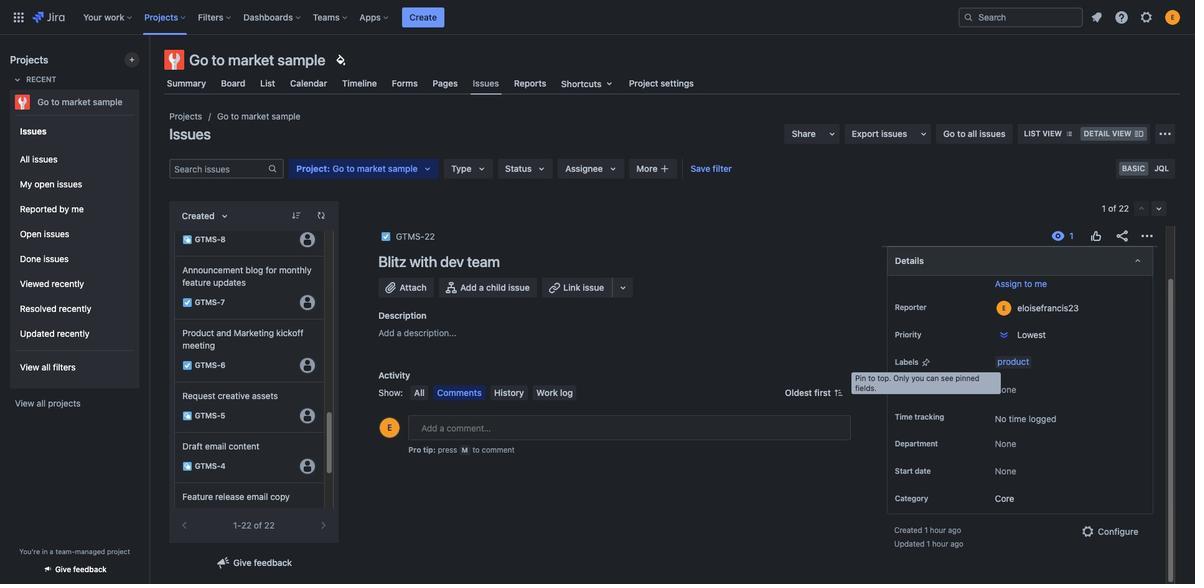 Task type: locate. For each thing, give the bounding box(es) containing it.
projects inside dropdown button
[[144, 12, 178, 22]]

1 vertical spatial date
[[915, 467, 931, 476]]

issues up the all issues
[[20, 126, 47, 136]]

sample left add to starred image on the top left of the page
[[93, 97, 123, 107]]

4
[[221, 462, 226, 471]]

22 down 'copy'
[[265, 520, 275, 531]]

market down list link
[[241, 111, 269, 121]]

created for created 1 hour ago updated 1 hour ago
[[895, 526, 923, 535]]

updated
[[20, 328, 55, 339], [895, 540, 925, 549]]

task image left 'gtms-6'
[[182, 361, 192, 371]]

a inside button
[[479, 282, 484, 293]]

updated recently link
[[15, 321, 135, 346]]

pages
[[433, 78, 458, 88]]

view for view all filters
[[20, 362, 39, 372]]

0 horizontal spatial updated
[[20, 328, 55, 339]]

you
[[912, 374, 925, 383]]

banner containing your work
[[0, 0, 1196, 35]]

to right open export issues dropdown 'icon'
[[958, 128, 966, 139]]

give down the team-
[[55, 565, 71, 574]]

list inside tab list
[[260, 78, 275, 88]]

0 vertical spatial projects
[[144, 12, 178, 22]]

board
[[221, 78, 245, 88]]

sub task image
[[182, 411, 192, 421], [182, 462, 192, 471]]

1 horizontal spatial email
[[247, 491, 268, 502]]

feedback
[[254, 557, 292, 568], [73, 565, 107, 574]]

projects
[[144, 12, 178, 22], [10, 54, 48, 65], [169, 111, 202, 121]]

feature
[[182, 491, 213, 502]]

1 vertical spatial none
[[996, 439, 1017, 449]]

view left the projects
[[15, 398, 34, 409]]

tab list
[[157, 72, 1188, 95]]

0 vertical spatial view
[[20, 362, 39, 372]]

menu bar containing all
[[408, 386, 579, 400]]

1 vertical spatial hour
[[933, 540, 949, 549]]

content
[[229, 441, 260, 452]]

1 sub task image from the top
[[182, 411, 192, 421]]

8
[[221, 235, 226, 244]]

configure link
[[1074, 522, 1147, 542]]

resolved
[[20, 303, 57, 314]]

labels pin to top. only you can see pinned fields. image
[[922, 358, 932, 367]]

gtms- inside gtms-8 link
[[195, 235, 221, 244]]

to down recent
[[51, 97, 60, 107]]

1 vertical spatial sub task image
[[182, 462, 192, 471]]

1 vertical spatial created
[[895, 526, 923, 535]]

go to market sample down list link
[[217, 111, 301, 121]]

work
[[537, 387, 558, 398]]

start date
[[896, 467, 931, 476]]

project left settings
[[629, 78, 659, 88]]

date for due date
[[912, 385, 928, 394]]

gtms- right task icon on the bottom left of the page
[[195, 298, 221, 307]]

updated down category
[[895, 540, 925, 549]]

feedback down '1-22 of 22'
[[254, 557, 292, 568]]

sample left type
[[388, 163, 418, 174]]

banner
[[0, 0, 1196, 35]]

1 vertical spatial project
[[296, 163, 327, 174]]

project for project : go to market sample
[[296, 163, 327, 174]]

you're
[[19, 547, 40, 556]]

board link
[[219, 72, 248, 95]]

to down board link
[[231, 111, 239, 121]]

2 sub task image from the top
[[182, 462, 192, 471]]

1 vertical spatial recently
[[59, 303, 91, 314]]

give feedback down '1-22 of 22'
[[233, 557, 292, 568]]

go
[[189, 51, 209, 69], [37, 97, 49, 107], [217, 111, 229, 121], [944, 128, 956, 139], [333, 163, 344, 174]]

add left child
[[461, 282, 477, 293]]

tip:
[[423, 445, 436, 455]]

no
[[996, 414, 1007, 424]]

issues right export
[[882, 128, 908, 139]]

group
[[15, 115, 135, 387], [15, 143, 135, 350]]

help image
[[1115, 10, 1130, 25]]

forms
[[392, 78, 418, 88]]

to right assign
[[1025, 278, 1033, 289]]

0 vertical spatial all
[[20, 154, 30, 164]]

1 horizontal spatial give feedback button
[[209, 553, 300, 573]]

view for detail view
[[1113, 129, 1132, 138]]

gtms-5
[[195, 411, 225, 421]]

0 horizontal spatial me
[[71, 203, 84, 214]]

list view
[[1025, 129, 1063, 138]]

copy link to issue image
[[433, 231, 443, 241]]

issues for done issues
[[43, 253, 69, 264]]

gtms- left the copy link to issue icon
[[396, 231, 425, 242]]

give down 1-
[[233, 557, 252, 568]]

open
[[20, 228, 42, 239]]

issues inside button
[[882, 128, 908, 139]]

2 vertical spatial none
[[996, 466, 1017, 477]]

projects for projects link
[[169, 111, 202, 121]]

attach button
[[379, 278, 434, 298]]

1 vertical spatial a
[[397, 328, 402, 338]]

filter
[[713, 163, 732, 174]]

0 horizontal spatial give feedback button
[[35, 559, 114, 580]]

gtms- right sub task icon
[[195, 235, 221, 244]]

viewed
[[20, 278, 49, 289]]

created inside dropdown button
[[182, 211, 215, 221]]

view
[[20, 362, 39, 372], [15, 398, 34, 409]]

me right the by
[[71, 203, 84, 214]]

oldest
[[785, 387, 813, 398]]

issue right the link
[[583, 282, 604, 293]]

assignee
[[896, 260, 928, 270]]

pinned
[[956, 374, 980, 383]]

created down category
[[895, 526, 923, 535]]

Add a comment… field
[[409, 415, 851, 440]]

give feedback button down the you're in a team-managed project
[[35, 559, 114, 580]]

me for reported by me
[[71, 203, 84, 214]]

sidebar navigation image
[[136, 50, 163, 75]]

2 group from the top
[[15, 143, 135, 350]]

sub task image down draft
[[182, 462, 192, 471]]

details element
[[887, 246, 1154, 276]]

calendar
[[290, 78, 327, 88]]

recently for resolved recently
[[59, 303, 91, 314]]

pin to top. only you can see pinned fields. tooltip
[[852, 372, 1002, 394]]

0 vertical spatial me
[[71, 203, 84, 214]]

sub task image for request creative assets
[[182, 411, 192, 421]]

1 horizontal spatial feedback
[[254, 557, 292, 568]]

1-22 of 22
[[233, 520, 275, 531]]

to right :
[[347, 163, 355, 174]]

primary element
[[7, 0, 959, 35]]

issues right pages
[[473, 78, 499, 88]]

0 horizontal spatial issues
[[20, 126, 47, 136]]

gtms- for 6
[[195, 361, 221, 370]]

view left detail
[[1043, 129, 1063, 138]]

view right detail
[[1113, 129, 1132, 138]]

1 issue from the left
[[509, 282, 530, 293]]

issues down projects link
[[169, 125, 211, 143]]

0 horizontal spatial go to market sample link
[[10, 90, 135, 115]]

project up refresh icon
[[296, 163, 327, 174]]

reporter pin to top. only you can see pinned fields. image
[[930, 303, 940, 313]]

add down description
[[379, 328, 395, 338]]

none
[[996, 384, 1017, 395], [996, 439, 1017, 449], [996, 466, 1017, 477]]

1 vertical spatial ago
[[951, 540, 964, 549]]

recently for updated recently
[[57, 328, 89, 339]]

3 none from the top
[[996, 466, 1017, 477]]

projects down summary link on the top left of page
[[169, 111, 202, 121]]

go to market sample up list link
[[189, 51, 326, 69]]

all up my
[[20, 154, 30, 164]]

filters
[[198, 12, 224, 22]]

show:
[[379, 387, 403, 398]]

gtms- down draft email content
[[195, 462, 221, 471]]

1 vertical spatial view
[[15, 398, 34, 409]]

me inside button
[[1035, 278, 1048, 289]]

detail view
[[1085, 129, 1132, 138]]

1 horizontal spatial of
[[1109, 203, 1117, 214]]

1 horizontal spatial view
[[1113, 129, 1132, 138]]

2 horizontal spatial issues
[[473, 78, 499, 88]]

go to market sample down recent
[[37, 97, 123, 107]]

a for child
[[479, 282, 484, 293]]

me for assign to me
[[1035, 278, 1048, 289]]

all inside button
[[414, 387, 425, 398]]

recently down done issues link
[[52, 278, 84, 289]]

go to all issues link
[[936, 124, 1014, 144]]

1 horizontal spatial list
[[1025, 129, 1041, 138]]

0 horizontal spatial give
[[55, 565, 71, 574]]

recently down "viewed recently" link
[[59, 303, 91, 314]]

created inside created 1 hour ago updated 1 hour ago
[[895, 526, 923, 535]]

give feedback button down '1-22 of 22'
[[209, 553, 300, 573]]

recently down resolved recently link
[[57, 328, 89, 339]]

a right 'in'
[[50, 547, 54, 556]]

task image up blitz on the left
[[381, 232, 391, 242]]

date for start date
[[915, 467, 931, 476]]

task image
[[381, 232, 391, 242], [182, 361, 192, 371]]

1 horizontal spatial go to market sample link
[[217, 109, 301, 124]]

apps
[[360, 12, 381, 22]]

0 vertical spatial of
[[1109, 203, 1117, 214]]

sub task image for draft email content
[[182, 462, 192, 471]]

gtms- down request
[[195, 411, 221, 421]]

1 vertical spatial list
[[1025, 129, 1041, 138]]

meeting
[[182, 340, 215, 351]]

0 horizontal spatial give feedback
[[55, 565, 107, 574]]

1 horizontal spatial add
[[461, 282, 477, 293]]

me down unassigned
[[1035, 278, 1048, 289]]

due date
[[896, 385, 928, 394]]

none for due date
[[996, 384, 1017, 395]]

product
[[182, 328, 214, 338]]

tracking
[[915, 412, 945, 422]]

view for list view
[[1043, 129, 1063, 138]]

date right start on the bottom of the page
[[915, 467, 931, 476]]

draft email content
[[182, 441, 260, 452]]

0 horizontal spatial view
[[1043, 129, 1063, 138]]

list for list view
[[1025, 129, 1041, 138]]

request creative assets
[[182, 391, 278, 401]]

0 horizontal spatial feedback
[[73, 565, 107, 574]]

1 none from the top
[[996, 384, 1017, 395]]

2 vertical spatial a
[[50, 547, 54, 556]]

comments
[[437, 387, 482, 398]]

issues up the "open"
[[32, 154, 58, 164]]

give feedback button
[[209, 553, 300, 573], [35, 559, 114, 580]]

22 up with
[[425, 231, 435, 242]]

add a child issue button
[[439, 278, 538, 298]]

0 vertical spatial project
[[629, 78, 659, 88]]

0 horizontal spatial a
[[50, 547, 54, 556]]

2 vertical spatial go to market sample
[[217, 111, 301, 121]]

resolved recently
[[20, 303, 91, 314]]

1 horizontal spatial created
[[895, 526, 923, 535]]

0 horizontal spatial created
[[182, 211, 215, 221]]

all left filters
[[42, 362, 51, 372]]

all for filters
[[42, 362, 51, 372]]

0 vertical spatial list
[[260, 78, 275, 88]]

actions image
[[1140, 229, 1155, 244]]

give for give feedback button to the right
[[233, 557, 252, 568]]

priority pin to top. only you can see pinned fields. image
[[924, 330, 934, 340]]

1 view from the left
[[1043, 129, 1063, 138]]

done issues link
[[15, 247, 135, 272]]

of up share image
[[1109, 203, 1117, 214]]

list right board
[[260, 78, 275, 88]]

a down description
[[397, 328, 402, 338]]

import and bulk change issues image
[[1158, 126, 1173, 141]]

0 horizontal spatial project
[[296, 163, 327, 174]]

basic
[[1123, 164, 1146, 173]]

unassigned
[[1018, 260, 1065, 271]]

date
[[912, 385, 928, 394], [915, 467, 931, 476]]

all right show:
[[414, 387, 425, 398]]

issues inside tab list
[[473, 78, 499, 88]]

0 horizontal spatial list
[[260, 78, 275, 88]]

sort descending image
[[291, 211, 301, 220]]

give
[[233, 557, 252, 568], [55, 565, 71, 574]]

filters button
[[194, 7, 236, 27]]

1 vertical spatial all
[[414, 387, 425, 398]]

1 vertical spatial me
[[1035, 278, 1048, 289]]

1 horizontal spatial all
[[414, 387, 425, 398]]

1 horizontal spatial issue
[[583, 282, 604, 293]]

set background color image
[[333, 52, 348, 67]]

email
[[205, 441, 226, 452], [247, 491, 268, 502]]

timeline link
[[340, 72, 380, 95]]

to right pin
[[869, 374, 876, 383]]

project inside tab list
[[629, 78, 659, 88]]

0 horizontal spatial task image
[[182, 361, 192, 371]]

0 horizontal spatial all
[[20, 154, 30, 164]]

view all projects link
[[10, 392, 140, 415]]

view left filters
[[20, 362, 39, 372]]

2 vertical spatial recently
[[57, 328, 89, 339]]

1 horizontal spatial a
[[397, 328, 402, 338]]

0 vertical spatial sub task image
[[182, 411, 192, 421]]

gtms- inside gtms-22 link
[[396, 231, 425, 242]]

announcement
[[182, 265, 243, 275]]

projects right the work
[[144, 12, 178, 22]]

0 vertical spatial task image
[[381, 232, 391, 242]]

order by image
[[217, 209, 232, 224]]

to inside pin to top. only you can see pinned fields.
[[869, 374, 876, 383]]

issues down reported by me
[[44, 228, 69, 239]]

sub task image left gtms-5
[[182, 411, 192, 421]]

all left the projects
[[37, 398, 46, 409]]

1 vertical spatial add
[[379, 328, 395, 338]]

blog
[[246, 265, 263, 275]]

settings
[[661, 78, 694, 88]]

department
[[896, 439, 939, 449]]

issue
[[509, 282, 530, 293], [583, 282, 604, 293]]

0 horizontal spatial issue
[[509, 282, 530, 293]]

gtms- down "meeting"
[[195, 361, 221, 370]]

dashboards
[[244, 12, 293, 22]]

1 horizontal spatial me
[[1035, 278, 1048, 289]]

feedback down managed
[[73, 565, 107, 574]]

1 horizontal spatial updated
[[895, 540, 925, 549]]

all for all issues
[[20, 154, 30, 164]]

1 vertical spatial all
[[42, 362, 51, 372]]

1 vertical spatial projects
[[10, 54, 48, 65]]

1-
[[233, 520, 241, 531]]

gtms-4
[[195, 462, 226, 471]]

priority
[[896, 330, 922, 339]]

sub task image
[[182, 235, 192, 245]]

0 vertical spatial created
[[182, 211, 215, 221]]

0 horizontal spatial email
[[205, 441, 226, 452]]

0 vertical spatial date
[[912, 385, 928, 394]]

1 group from the top
[[15, 115, 135, 387]]

issues
[[473, 78, 499, 88], [169, 125, 211, 143], [20, 126, 47, 136]]

list right go to all issues
[[1025, 129, 1041, 138]]

0 vertical spatial hour
[[931, 526, 947, 535]]

1 vertical spatial go to market sample
[[37, 97, 123, 107]]

add to starred image
[[136, 95, 151, 110]]

2 issue from the left
[[583, 282, 604, 293]]

my open issues link
[[15, 172, 135, 197]]

none down no
[[996, 439, 1017, 449]]

email left 'copy'
[[247, 491, 268, 502]]

created up sub task icon
[[182, 211, 215, 221]]

go to market sample link down recent
[[10, 90, 135, 115]]

a left child
[[479, 282, 484, 293]]

assign to me button
[[996, 278, 1141, 290]]

projects
[[48, 398, 81, 409]]

1 horizontal spatial give
[[233, 557, 252, 568]]

gtms- for 4
[[195, 462, 221, 471]]

0 vertical spatial recently
[[52, 278, 84, 289]]

2 vertical spatial all
[[37, 398, 46, 409]]

issues inside "link"
[[44, 228, 69, 239]]

0 horizontal spatial add
[[379, 328, 395, 338]]

date down you at the right
[[912, 385, 928, 394]]

project : go to market sample
[[296, 163, 418, 174]]

market right :
[[357, 163, 386, 174]]

go to market sample
[[189, 51, 326, 69], [37, 97, 123, 107], [217, 111, 301, 121]]

created for created
[[182, 211, 215, 221]]

2 horizontal spatial a
[[479, 282, 484, 293]]

0 vertical spatial email
[[205, 441, 226, 452]]

1 horizontal spatial project
[[629, 78, 659, 88]]

issues up 'viewed recently'
[[43, 253, 69, 264]]

0 vertical spatial add
[[461, 282, 477, 293]]

0 vertical spatial none
[[996, 384, 1017, 395]]

jira image
[[32, 10, 65, 25], [32, 10, 65, 25]]

2 vertical spatial projects
[[169, 111, 202, 121]]

1 vertical spatial of
[[254, 520, 262, 531]]

none down product link
[[996, 384, 1017, 395]]

go to market sample link down list link
[[217, 109, 301, 124]]

issues for export issues
[[882, 128, 908, 139]]

0 vertical spatial a
[[479, 282, 484, 293]]

projects up recent
[[10, 54, 48, 65]]

2 view from the left
[[1113, 129, 1132, 138]]

22 up share image
[[1119, 203, 1130, 214]]

go down board link
[[217, 111, 229, 121]]

of right 1-
[[254, 520, 262, 531]]

updates
[[213, 277, 246, 288]]

dev
[[441, 253, 464, 270]]

none up core
[[996, 466, 1017, 477]]

0 vertical spatial updated
[[20, 328, 55, 339]]

1 vertical spatial updated
[[895, 540, 925, 549]]

Search issues text field
[[171, 160, 268, 178]]

all right open export issues dropdown 'icon'
[[968, 128, 978, 139]]

add inside button
[[461, 282, 477, 293]]

email up gtms-4
[[205, 441, 226, 452]]

menu bar
[[408, 386, 579, 400]]

updated down resolved
[[20, 328, 55, 339]]

go up summary
[[189, 51, 209, 69]]

issue right child
[[509, 282, 530, 293]]

open export issues dropdown image
[[917, 126, 931, 141]]

give feedback down the you're in a team-managed project
[[55, 565, 107, 574]]

refresh image
[[316, 211, 326, 220]]

time
[[896, 412, 913, 422]]

group containing issues
[[15, 115, 135, 387]]

project settings link
[[627, 72, 697, 95]]

search image
[[964, 12, 974, 22]]

a
[[479, 282, 484, 293], [397, 328, 402, 338], [50, 547, 54, 556]]



Task type: vqa. For each thing, say whether or not it's contained in the screenshot.
the Team- associated with NP
no



Task type: describe. For each thing, give the bounding box(es) containing it.
description
[[379, 310, 427, 321]]

detail
[[1085, 129, 1111, 138]]

export issues
[[852, 128, 908, 139]]

kickoff
[[276, 328, 304, 338]]

a for description...
[[397, 328, 402, 338]]

go right open export issues dropdown 'icon'
[[944, 128, 956, 139]]

teams button
[[309, 7, 352, 27]]

first
[[815, 387, 831, 398]]

activity
[[379, 370, 410, 381]]

done
[[20, 253, 41, 264]]

pin
[[856, 374, 867, 383]]

see
[[942, 374, 954, 383]]

gtms-8
[[195, 235, 226, 244]]

announcement blog for monthly feature updates
[[182, 265, 312, 288]]

reported
[[20, 203, 57, 214]]

1 of 22
[[1103, 203, 1130, 214]]

child
[[486, 282, 506, 293]]

for
[[266, 265, 277, 275]]

gtms- for 8
[[195, 235, 221, 244]]

0 vertical spatial ago
[[949, 526, 962, 535]]

go to all issues
[[944, 128, 1006, 139]]

pro
[[409, 445, 421, 455]]

apps button
[[356, 7, 394, 27]]

your profile and settings image
[[1166, 10, 1181, 25]]

gtms-7
[[195, 298, 225, 307]]

give for the left give feedback button
[[55, 565, 71, 574]]

dashboards button
[[240, 7, 306, 27]]

details
[[896, 255, 925, 266]]

project settings
[[629, 78, 694, 88]]

copy
[[270, 491, 290, 502]]

0 vertical spatial all
[[968, 128, 978, 139]]

project for project settings
[[629, 78, 659, 88]]

blitz with dev team
[[379, 253, 500, 270]]

my
[[20, 179, 32, 189]]

appswitcher icon image
[[11, 10, 26, 25]]

gtms- for 7
[[195, 298, 221, 307]]

all for all
[[414, 387, 425, 398]]

due
[[896, 385, 910, 394]]

to right m
[[473, 445, 480, 455]]

jql
[[1155, 164, 1170, 173]]

save filter
[[691, 163, 732, 174]]

feature release email copy
[[182, 491, 290, 502]]

updated inside created 1 hour ago updated 1 hour ago
[[895, 540, 925, 549]]

all for projects
[[37, 398, 46, 409]]

0 vertical spatial 1
[[1103, 203, 1107, 214]]

none for start date
[[996, 466, 1017, 477]]

oldest first button
[[778, 386, 851, 400]]

group containing all issues
[[15, 143, 135, 350]]

share image
[[1116, 229, 1130, 244]]

issues for all issues
[[32, 154, 58, 164]]

market up all issues link at the top
[[62, 97, 91, 107]]

export issues button
[[845, 124, 931, 144]]

profile image of eloisefrancis23 image
[[380, 418, 400, 438]]

request
[[182, 391, 215, 401]]

1 horizontal spatial task image
[[381, 232, 391, 242]]

m
[[462, 446, 468, 454]]

teams
[[313, 12, 340, 22]]

sample down list link
[[272, 111, 301, 121]]

list link
[[258, 72, 278, 95]]

settings image
[[1140, 10, 1155, 25]]

create project image
[[127, 55, 137, 65]]

product and marketing kickoff meeting
[[182, 328, 304, 351]]

sample up 'calendar'
[[278, 51, 326, 69]]

Search field
[[959, 7, 1084, 27]]

assign to me
[[996, 278, 1048, 289]]

save filter button
[[684, 159, 740, 179]]

done issues
[[20, 253, 69, 264]]

go down recent
[[37, 97, 49, 107]]

product
[[998, 356, 1030, 367]]

you're in a team-managed project
[[19, 547, 130, 556]]

summary
[[167, 78, 206, 88]]

task image
[[182, 298, 192, 308]]

1 horizontal spatial issues
[[169, 125, 211, 143]]

notifications image
[[1090, 10, 1105, 25]]

issues left list view
[[980, 128, 1006, 139]]

add for add a child issue
[[461, 282, 477, 293]]

5
[[221, 411, 225, 421]]

summary link
[[164, 72, 209, 95]]

go right :
[[333, 163, 344, 174]]

to inside 'assign to me' button
[[1025, 278, 1033, 289]]

core
[[996, 494, 1015, 504]]

market up list link
[[228, 51, 274, 69]]

draft
[[182, 441, 203, 452]]

newest first image
[[834, 388, 844, 398]]

log
[[561, 387, 573, 398]]

2 vertical spatial 1
[[927, 540, 931, 549]]

open
[[34, 179, 55, 189]]

to up board
[[212, 51, 225, 69]]

view all filters link
[[15, 355, 135, 380]]

2 none from the top
[[996, 439, 1017, 449]]

assign
[[996, 278, 1023, 289]]

viewed recently
[[20, 278, 84, 289]]

reported by me link
[[15, 197, 135, 222]]

all issues link
[[15, 147, 135, 172]]

configure
[[1099, 527, 1139, 537]]

eloisefrancis23
[[1018, 302, 1079, 313]]

add for add a description...
[[379, 328, 395, 338]]

view for view all projects
[[15, 398, 34, 409]]

create
[[410, 12, 437, 22]]

shortcuts button
[[559, 72, 619, 95]]

issues down all issues link at the top
[[57, 179, 82, 189]]

gtms-22
[[396, 231, 435, 242]]

press
[[438, 445, 457, 455]]

history button
[[491, 386, 528, 400]]

reporter
[[896, 303, 927, 312]]

gtms- for 5
[[195, 411, 221, 421]]

reports
[[514, 78, 547, 88]]

team-
[[56, 547, 75, 556]]

1 vertical spatial email
[[247, 491, 268, 502]]

gtms- for 22
[[396, 231, 425, 242]]

link issue button
[[543, 278, 613, 298]]

collapse recent projects image
[[10, 72, 25, 87]]

issues for open issues
[[44, 228, 69, 239]]

export
[[852, 128, 879, 139]]

1 vertical spatial task image
[[182, 361, 192, 371]]

to inside go to all issues link
[[958, 128, 966, 139]]

1 horizontal spatial give feedback
[[233, 557, 292, 568]]

comment
[[482, 445, 515, 455]]

team
[[467, 253, 500, 270]]

blitz
[[379, 253, 407, 270]]

work log button
[[533, 386, 577, 400]]

project
[[107, 547, 130, 556]]

recently for viewed recently
[[52, 278, 84, 289]]

oldest first
[[785, 387, 831, 398]]

all issues
[[20, 154, 58, 164]]

0 vertical spatial go to market sample
[[189, 51, 326, 69]]

department pin to top. only you can see pinned fields. image
[[941, 439, 951, 449]]

projects for projects dropdown button
[[144, 12, 178, 22]]

pages link
[[430, 72, 461, 95]]

list for list
[[260, 78, 275, 88]]

view all projects
[[15, 398, 81, 409]]

22 down feature release email copy
[[241, 520, 252, 531]]

1 vertical spatial 1
[[925, 526, 928, 535]]

0 horizontal spatial of
[[254, 520, 262, 531]]

pro tip: press m to comment
[[409, 445, 515, 455]]

7
[[221, 298, 225, 307]]

time tracking
[[896, 412, 945, 422]]

creative
[[218, 391, 250, 401]]

tab list containing issues
[[157, 72, 1188, 95]]

comments button
[[434, 386, 486, 400]]

work log
[[537, 387, 573, 398]]

vote options: no one has voted for this issue yet. image
[[1089, 229, 1104, 244]]



